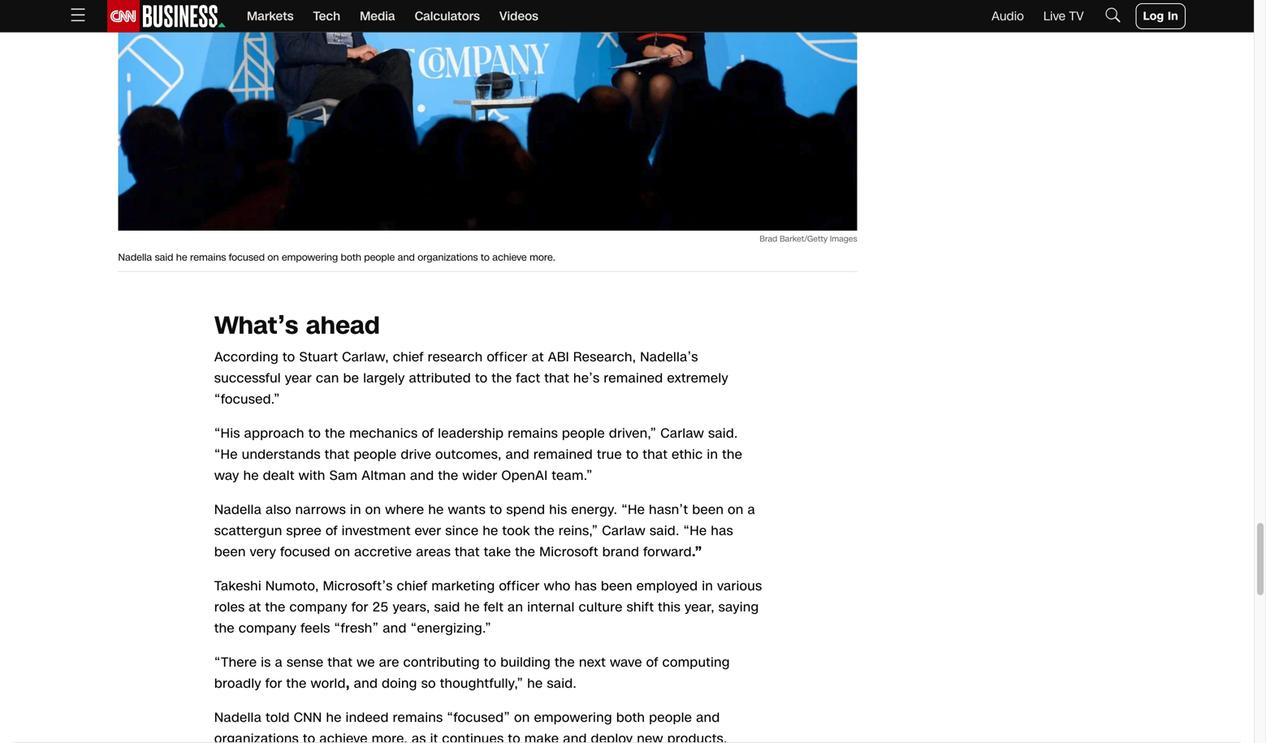 Task type: vqa. For each thing, say whether or not it's contained in the screenshot.
"largely"
yes



Task type: describe. For each thing, give the bounding box(es) containing it.
where
[[385, 501, 424, 519]]

empowering inside nadella told cnn he indeed remains "focused" on empowering both people and organizations to achieve more, as it continues to make and deploy new products.
[[534, 709, 612, 727]]

that inside the what's ahead according to stuart carlaw, chief research officer at abi research, nadella's successful year can be largely attributed to the fact that he's remained extremely "focused."
[[545, 369, 570, 387]]

at inside the what's ahead according to stuart carlaw, chief research officer at abi research, nadella's successful year can be largely attributed to the fact that he's remained extremely "focused."
[[532, 348, 544, 366]]

said inside takeshi numoto, microsoft's chief marketing officer who has been employed in various roles at the company for 25 years, said he felt an internal culture shift this year, saying the company feels "fresh" and "energizing."
[[434, 598, 460, 616]]

people down mechanics
[[354, 446, 397, 464]]

the up sam
[[325, 424, 345, 443]]

"his approach to the mechanics of leadership remains people driven," carlaw said. "he understands that people drive outcomes, and remained true to that ethic in the way he dealt with sam altman and the wider openai team."
[[214, 424, 743, 485]]

what's
[[214, 309, 298, 343]]

we
[[357, 653, 375, 672]]

the down his
[[534, 522, 555, 540]]

he inside nadella told cnn he indeed remains "focused" on empowering both people and organizations to achieve more, as it continues to make and deploy new products.
[[326, 709, 342, 727]]

to down research
[[475, 369, 488, 387]]

"focused"
[[447, 709, 510, 727]]

successful
[[214, 369, 281, 387]]

scattergun
[[214, 522, 282, 540]]

has inside takeshi numoto, microsoft's chief marketing officer who has been employed in various roles at the company for 25 years, said he felt an internal culture shift this year, saying the company feels "fresh" and "energizing."
[[575, 577, 597, 595]]

shift
[[627, 598, 654, 616]]

to left make
[[508, 730, 521, 743]]

as
[[412, 730, 426, 743]]

computing
[[663, 653, 730, 672]]

the down sense
[[286, 675, 307, 693]]

said. inside nadella also narrows in on where he wants to spend his energy. "he hasn't been on a scattergun spree of investment ever since he took the reins," carlaw said. "he has been very focused on accretive areas that take the microsoft brand forward
[[650, 522, 680, 540]]

forward
[[644, 543, 692, 561]]

25
[[373, 598, 389, 616]]

to down driven," in the bottom of the page
[[626, 446, 639, 464]]

make
[[525, 730, 559, 743]]

barket/getty
[[780, 233, 828, 244]]

true
[[597, 446, 622, 464]]

to up understands
[[308, 424, 321, 443]]

areas
[[416, 543, 451, 561]]

team."
[[552, 467, 593, 485]]

that inside nadella also narrows in on where he wants to spend his energy. "he hasn't been on a scattergun spree of investment ever since he took the reins," carlaw said. "he has been very focused on accretive areas that take the microsoft brand forward
[[455, 543, 480, 561]]

cnn
[[294, 709, 322, 727]]

products.
[[667, 730, 727, 743]]

on up microsoft's
[[335, 543, 350, 561]]

search icon image
[[1104, 5, 1123, 25]]

he inside takeshi numoto, microsoft's chief marketing officer who has been employed in various roles at the company for 25 years, said he felt an internal culture shift this year, saying the company feels "fresh" and "energizing."
[[464, 598, 480, 616]]

to up year
[[283, 348, 295, 366]]

achieve inside nadella told cnn he indeed remains "focused" on empowering both people and organizations to achieve more, as it continues to make and deploy new products.
[[320, 730, 368, 743]]

nadella for nadella said he remains focused on empowering both people and organizations to achieve more.
[[118, 251, 152, 264]]

altman
[[362, 467, 406, 485]]

remained inside "his approach to the mechanics of leadership remains people driven," carlaw said. "he understands that people drive outcomes, and remained true to that ethic in the way he dealt with sam altman and the wider openai team."
[[534, 446, 593, 464]]

abi
[[548, 348, 569, 366]]

the down outcomes,
[[438, 467, 458, 485]]

year,
[[685, 598, 715, 616]]

deploy
[[591, 730, 633, 743]]

"energizing."
[[411, 619, 491, 638]]

in inside takeshi numoto, microsoft's chief marketing officer who has been employed in various roles at the company for 25 years, said he felt an internal culture shift this year, saying the company feels "fresh" and "energizing."
[[702, 577, 713, 595]]

a inside "there is a sense that we are contributing to building the next wave of computing broadly for the world
[[275, 653, 283, 672]]

numoto,
[[266, 577, 319, 595]]

"he for hasn't
[[622, 501, 645, 519]]

leadership
[[438, 424, 504, 443]]

carlaw inside nadella also narrows in on where he wants to spend his energy. "he hasn't been on a scattergun spree of investment ever since he took the reins," carlaw said. "he has been very focused on accretive areas that take the microsoft brand forward
[[602, 522, 646, 540]]

on right hasn't
[[728, 501, 744, 519]]

new york, new york - november 07:  satya nadella and stephanie mehta speak on stage at the "a conversation with microsoft's satya nadella" panel at the on november 07, 2019 in new york city. (photo by brad barket/getty images for fast company) image
[[118, 0, 857, 231]]

outcomes,
[[436, 446, 502, 464]]

continues
[[442, 730, 504, 743]]

very
[[250, 543, 276, 561]]

tech
[[313, 8, 340, 25]]

be
[[343, 369, 359, 387]]

log in link
[[1136, 3, 1186, 29]]

for for broadly
[[265, 675, 282, 693]]

open menu icon image
[[68, 5, 88, 25]]

understands
[[242, 446, 321, 464]]

attributed
[[409, 369, 471, 387]]

research
[[428, 348, 483, 366]]

takeshi numoto, microsoft's chief marketing officer who has been employed in various roles at the company for 25 years, said he felt an internal culture shift this year, saying the company feels "fresh" and "energizing."
[[214, 577, 762, 638]]

in
[[1168, 8, 1179, 24]]

to inside nadella also narrows in on where he wants to spend his energy. "he hasn't been on a scattergun spree of investment ever since he took the reins," carlaw said. "he has been very focused on accretive areas that take the microsoft brand forward
[[490, 501, 502, 519]]

accretive
[[354, 543, 412, 561]]

who
[[544, 577, 571, 595]]

0 horizontal spatial said
[[155, 251, 173, 264]]

according
[[214, 348, 279, 366]]

people up ahead
[[364, 251, 395, 264]]

nadella for nadella also narrows in on where he wants to spend his energy. "he hasn't been on a scattergun spree of investment ever since he took the reins," carlaw said. "he has been very focused on accretive areas that take the microsoft brand forward
[[214, 501, 262, 519]]

ahead
[[306, 309, 380, 343]]

brad barket/getty images
[[760, 233, 857, 244]]

with
[[299, 467, 325, 485]]

extremely
[[667, 369, 729, 387]]

can
[[316, 369, 339, 387]]

broadly
[[214, 675, 261, 693]]

way
[[214, 467, 239, 485]]

videos link
[[499, 0, 538, 32]]

tv
[[1069, 8, 1084, 25]]

the inside the what's ahead according to stuart carlaw, chief research officer at abi research, nadella's successful year can be largely attributed to the fact that he's remained extremely "focused."
[[492, 369, 512, 387]]

0 vertical spatial company
[[290, 598, 348, 616]]

culture
[[579, 598, 623, 616]]

various
[[717, 577, 762, 595]]

nadella said he remains focused on empowering both people and organizations to achieve more.
[[118, 251, 556, 264]]

saying
[[719, 598, 759, 616]]

log in
[[1143, 8, 1179, 24]]

nadella for nadella told cnn he indeed remains "focused" on empowering both people and organizations to achieve more, as it continues to make and deploy new products.
[[214, 709, 262, 727]]

people inside nadella told cnn he indeed remains "focused" on empowering both people and organizations to achieve more, as it continues to make and deploy new products.
[[649, 709, 692, 727]]

ethic
[[672, 446, 703, 464]]

felt
[[484, 598, 504, 616]]

0 horizontal spatial empowering
[[282, 251, 338, 264]]

0 horizontal spatial been
[[214, 543, 246, 561]]

brand
[[603, 543, 640, 561]]

doing
[[382, 675, 417, 693]]

audio link
[[992, 8, 1024, 25]]

that up sam
[[325, 446, 350, 464]]

ever
[[415, 522, 441, 540]]

media link
[[360, 0, 395, 32]]

the right ethic
[[722, 446, 743, 464]]

the down roles
[[214, 619, 235, 638]]

new
[[637, 730, 663, 743]]

wants
[[448, 501, 486, 519]]

, and doing so thoughtfully," he said.
[[346, 675, 577, 693]]

research,
[[573, 348, 636, 366]]

sense
[[287, 653, 324, 672]]

said. inside "his approach to the mechanics of leadership remains people driven," carlaw said. "he understands that people drive outcomes, and remained true to that ethic in the way he dealt with sam altman and the wider openai team."
[[708, 424, 738, 443]]

audio
[[992, 8, 1024, 25]]

2 horizontal spatial been
[[692, 501, 724, 519]]

"there
[[214, 653, 257, 672]]

live
[[1044, 8, 1066, 25]]



Task type: locate. For each thing, give the bounding box(es) containing it.
1 vertical spatial said
[[434, 598, 460, 616]]

a inside nadella also narrows in on where he wants to spend his energy. "he hasn't been on a scattergun spree of investment ever since he took the reins," carlaw said. "he has been very focused on accretive areas that take the microsoft brand forward
[[748, 501, 756, 519]]

remains inside "his approach to the mechanics of leadership remains people driven," carlaw said. "he understands that people drive outcomes, and remained true to that ethic in the way he dealt with sam altman and the wider openai team."
[[508, 424, 558, 443]]

been up culture
[[601, 577, 633, 595]]

of
[[422, 424, 434, 443], [326, 522, 338, 540], [646, 653, 659, 672]]

0 horizontal spatial remains
[[190, 251, 226, 264]]

2 vertical spatial of
[[646, 653, 659, 672]]

brad
[[760, 233, 778, 244]]

focused up what's
[[229, 251, 265, 264]]

1 horizontal spatial has
[[711, 522, 734, 540]]

0 vertical spatial nadella
[[118, 251, 152, 264]]

1 horizontal spatial empowering
[[534, 709, 612, 727]]

0 vertical spatial remains
[[190, 251, 226, 264]]

that down driven," in the bottom of the page
[[643, 446, 668, 464]]

nadella's
[[640, 348, 698, 366]]

at inside takeshi numoto, microsoft's chief marketing officer who has been employed in various roles at the company for 25 years, said he felt an internal culture shift this year, saying the company feels "fresh" and "energizing."
[[249, 598, 261, 616]]

0 vertical spatial a
[[748, 501, 756, 519]]

carlaw up ethic
[[661, 424, 704, 443]]

1 horizontal spatial achieve
[[492, 251, 527, 264]]

to inside "there is a sense that we are contributing to building the next wave of computing broadly for the world
[[484, 653, 497, 672]]

been down scattergun
[[214, 543, 246, 561]]

empowering up make
[[534, 709, 612, 727]]

1 horizontal spatial said.
[[650, 522, 680, 540]]

to left more.
[[481, 251, 490, 264]]

2 horizontal spatial said.
[[708, 424, 738, 443]]

0 horizontal spatial organizations
[[214, 730, 299, 743]]

focused inside nadella also narrows in on where he wants to spend his energy. "he hasn't been on a scattergun spree of investment ever since he took the reins," carlaw said. "he has been very focused on accretive areas that take the microsoft brand forward
[[280, 543, 331, 561]]

roles
[[214, 598, 245, 616]]

in inside "his approach to the mechanics of leadership remains people driven," carlaw said. "he understands that people drive outcomes, and remained true to that ethic in the way he dealt with sam altman and the wider openai team."
[[707, 446, 718, 464]]

1 vertical spatial remains
[[508, 424, 558, 443]]

1 horizontal spatial focused
[[280, 543, 331, 561]]

1 vertical spatial of
[[326, 522, 338, 540]]

on up what's
[[268, 251, 279, 264]]

on up investment
[[365, 501, 381, 519]]

0 vertical spatial at
[[532, 348, 544, 366]]

1 vertical spatial focused
[[280, 543, 331, 561]]

years,
[[393, 598, 430, 616]]

the left 'next'
[[555, 653, 575, 672]]

1 vertical spatial nadella
[[214, 501, 262, 519]]

remained down research,
[[604, 369, 663, 387]]

this
[[658, 598, 681, 616]]

that inside "there is a sense that we are contributing to building the next wave of computing broadly for the world
[[328, 653, 353, 672]]

1 vertical spatial at
[[249, 598, 261, 616]]

in
[[707, 446, 718, 464], [350, 501, 361, 519], [702, 577, 713, 595]]

"he inside "his approach to the mechanics of leadership remains people driven," carlaw said. "he understands that people drive outcomes, and remained true to that ethic in the way he dealt with sam altman and the wider openai team."
[[214, 446, 238, 464]]

"his
[[214, 424, 240, 443]]

in right ethic
[[707, 446, 718, 464]]

."
[[692, 543, 702, 561]]

on up make
[[514, 709, 530, 727]]

0 vertical spatial has
[[711, 522, 734, 540]]

0 vertical spatial organizations
[[418, 251, 478, 264]]

hasn't
[[649, 501, 688, 519]]

2 vertical spatial nadella
[[214, 709, 262, 727]]

1 horizontal spatial for
[[352, 598, 369, 616]]

0 vertical spatial carlaw
[[661, 424, 704, 443]]

an
[[508, 598, 523, 616]]

tech link
[[313, 0, 340, 32]]

to right wants
[[490, 501, 502, 519]]

1 vertical spatial chief
[[397, 577, 428, 595]]

a up various at the right of the page
[[748, 501, 756, 519]]

1 horizontal spatial been
[[601, 577, 633, 595]]

1 vertical spatial remained
[[534, 446, 593, 464]]

to up 'thoughtfully,"'
[[484, 653, 497, 672]]

1 horizontal spatial both
[[616, 709, 645, 727]]

for inside takeshi numoto, microsoft's chief marketing officer who has been employed in various roles at the company for 25 years, said he felt an internal culture shift this year, saying the company feels "fresh" and "energizing."
[[352, 598, 369, 616]]

1 vertical spatial been
[[214, 543, 246, 561]]

1 horizontal spatial carlaw
[[661, 424, 704, 443]]

to
[[481, 251, 490, 264], [283, 348, 295, 366], [475, 369, 488, 387], [308, 424, 321, 443], [626, 446, 639, 464], [490, 501, 502, 519], [484, 653, 497, 672], [303, 730, 316, 743], [508, 730, 521, 743]]

in up year,
[[702, 577, 713, 595]]

1 vertical spatial for
[[265, 675, 282, 693]]

"he left hasn't
[[622, 501, 645, 519]]

0 horizontal spatial both
[[341, 251, 361, 264]]

,
[[346, 675, 350, 693]]

it
[[430, 730, 438, 743]]

achieve left more.
[[492, 251, 527, 264]]

of inside nadella also narrows in on where he wants to spend his energy. "he hasn't been on a scattergun spree of investment ever since he took the reins," carlaw said. "he has been very focused on accretive areas that take the microsoft brand forward
[[326, 522, 338, 540]]

feels
[[301, 619, 330, 638]]

has up culture
[[575, 577, 597, 595]]

2 vertical spatial in
[[702, 577, 713, 595]]

officer up an on the bottom left of the page
[[499, 577, 540, 595]]

1 vertical spatial a
[[275, 653, 283, 672]]

nadella also narrows in on where he wants to spend his energy. "he hasn't been on a scattergun spree of investment ever since he took the reins," carlaw said. "he has been very focused on accretive areas that take the microsoft brand forward
[[214, 501, 756, 561]]

1 vertical spatial both
[[616, 709, 645, 727]]

for inside "there is a sense that we are contributing to building the next wave of computing broadly for the world
[[265, 675, 282, 693]]

2 horizontal spatial of
[[646, 653, 659, 672]]

0 vertical spatial of
[[422, 424, 434, 443]]

both
[[341, 251, 361, 264], [616, 709, 645, 727]]

2 vertical spatial "he
[[684, 522, 707, 540]]

both up deploy
[[616, 709, 645, 727]]

has inside nadella also narrows in on where he wants to spend his energy. "he hasn't been on a scattergun spree of investment ever since he took the reins," carlaw said. "he has been very focused on accretive areas that take the microsoft brand forward
[[711, 522, 734, 540]]

driven,"
[[609, 424, 657, 443]]

and inside takeshi numoto, microsoft's chief marketing officer who has been employed in various roles at the company for 25 years, said he felt an internal culture shift this year, saying the company feels "fresh" and "energizing."
[[383, 619, 407, 638]]

that down 'abi'
[[545, 369, 570, 387]]

he
[[176, 251, 187, 264], [243, 467, 259, 485], [428, 501, 444, 519], [483, 522, 498, 540], [464, 598, 480, 616], [527, 675, 543, 693], [326, 709, 342, 727]]

in up investment
[[350, 501, 361, 519]]

1 vertical spatial company
[[239, 619, 297, 638]]

0 horizontal spatial focused
[[229, 251, 265, 264]]

microsoft's
[[323, 577, 393, 595]]

for
[[352, 598, 369, 616], [265, 675, 282, 693]]

company up 'feels'
[[290, 598, 348, 616]]

building
[[501, 653, 551, 672]]

to down cnn
[[303, 730, 316, 743]]

investment
[[342, 522, 411, 540]]

0 horizontal spatial has
[[575, 577, 597, 595]]

been
[[692, 501, 724, 519], [214, 543, 246, 561], [601, 577, 633, 595]]

world
[[311, 675, 346, 693]]

"he for understands
[[214, 446, 238, 464]]

mechanics
[[349, 424, 418, 443]]

0 vertical spatial officer
[[487, 348, 528, 366]]

1 horizontal spatial organizations
[[418, 251, 478, 264]]

approach
[[244, 424, 304, 443]]

chief up largely
[[393, 348, 424, 366]]

are
[[379, 653, 399, 672]]

officer inside takeshi numoto, microsoft's chief marketing officer who has been employed in various roles at the company for 25 years, said he felt an internal culture shift this year, saying the company feels "fresh" and "energizing."
[[499, 577, 540, 595]]

that
[[545, 369, 570, 387], [325, 446, 350, 464], [643, 446, 668, 464], [455, 543, 480, 561], [328, 653, 353, 672]]

nadella inside nadella told cnn he indeed remains "focused" on empowering both people and organizations to achieve more, as it continues to make and deploy new products.
[[214, 709, 262, 727]]

wider
[[462, 467, 498, 485]]

0 vertical spatial empowering
[[282, 251, 338, 264]]

takeshi
[[214, 577, 262, 595]]

1 vertical spatial has
[[575, 577, 597, 595]]

both up ahead
[[341, 251, 361, 264]]

is
[[261, 653, 271, 672]]

remains inside nadella told cnn he indeed remains "focused" on empowering both people and organizations to achieve more, as it continues to make and deploy new products.
[[393, 709, 443, 727]]

"focused."
[[214, 390, 280, 409]]

people up true
[[562, 424, 605, 443]]

1 horizontal spatial "he
[[622, 501, 645, 519]]

1 vertical spatial "he
[[622, 501, 645, 519]]

markets
[[247, 8, 294, 25]]

dealt
[[263, 467, 295, 485]]

the
[[492, 369, 512, 387], [325, 424, 345, 443], [722, 446, 743, 464], [438, 467, 458, 485], [534, 522, 555, 540], [515, 543, 536, 561], [265, 598, 286, 616], [214, 619, 235, 638], [555, 653, 575, 672], [286, 675, 307, 693]]

has up various at the right of the page
[[711, 522, 734, 540]]

spend
[[506, 501, 545, 519]]

on inside nadella told cnn he indeed remains "focused" on empowering both people and organizations to achieve more, as it continues to make and deploy new products.
[[514, 709, 530, 727]]

the down numoto,
[[265, 598, 286, 616]]

1 horizontal spatial said
[[434, 598, 460, 616]]

0 vertical spatial for
[[352, 598, 369, 616]]

1 horizontal spatial of
[[422, 424, 434, 443]]

officer up fact
[[487, 348, 528, 366]]

2 vertical spatial remains
[[393, 709, 443, 727]]

said. down extremely
[[708, 424, 738, 443]]

0 vertical spatial focused
[[229, 251, 265, 264]]

company
[[290, 598, 348, 616], [239, 619, 297, 638]]

0 horizontal spatial for
[[265, 675, 282, 693]]

he inside "his approach to the mechanics of leadership remains people driven," carlaw said. "he understands that people drive outcomes, and remained true to that ethic in the way he dealt with sam altman and the wider openai team."
[[243, 467, 259, 485]]

of down narrows
[[326, 522, 338, 540]]

"he up '."'
[[684, 522, 707, 540]]

year
[[285, 369, 312, 387]]

company up is
[[239, 619, 297, 638]]

people up new
[[649, 709, 692, 727]]

1 horizontal spatial at
[[532, 348, 544, 366]]

calculators link
[[415, 0, 480, 32]]

the down took
[[515, 543, 536, 561]]

that down since
[[455, 543, 480, 561]]

fact
[[516, 369, 541, 387]]

2 vertical spatial said.
[[547, 675, 577, 693]]

achieve down indeed
[[320, 730, 368, 743]]

empowering up ahead
[[282, 251, 338, 264]]

employed
[[637, 577, 698, 595]]

for for company
[[352, 598, 369, 616]]

both inside nadella told cnn he indeed remains "focused" on empowering both people and organizations to achieve more, as it continues to make and deploy new products.
[[616, 709, 645, 727]]

1 vertical spatial said.
[[650, 522, 680, 540]]

said. down building
[[547, 675, 577, 693]]

also
[[266, 501, 291, 519]]

openai
[[502, 467, 548, 485]]

0 horizontal spatial "he
[[214, 446, 238, 464]]

empowering
[[282, 251, 338, 264], [534, 709, 612, 727]]

1 vertical spatial in
[[350, 501, 361, 519]]

1 vertical spatial officer
[[499, 577, 540, 595]]

has
[[711, 522, 734, 540], [575, 577, 597, 595]]

achieve
[[492, 251, 527, 264], [320, 730, 368, 743]]

1 vertical spatial achieve
[[320, 730, 368, 743]]

a right is
[[275, 653, 283, 672]]

he's
[[574, 369, 600, 387]]

images
[[830, 233, 857, 244]]

0 horizontal spatial a
[[275, 653, 283, 672]]

remained inside the what's ahead according to stuart carlaw, chief research officer at abi research, nadella's successful year can be largely attributed to the fact that he's remained extremely "focused."
[[604, 369, 663, 387]]

"he up way
[[214, 446, 238, 464]]

0 horizontal spatial at
[[249, 598, 261, 616]]

at
[[532, 348, 544, 366], [249, 598, 261, 616]]

0 vertical spatial achieve
[[492, 251, 527, 264]]

2 horizontal spatial "he
[[684, 522, 707, 540]]

at right roles
[[249, 598, 261, 616]]

since
[[445, 522, 479, 540]]

2 horizontal spatial remains
[[508, 424, 558, 443]]

0 horizontal spatial said.
[[547, 675, 577, 693]]

0 vertical spatial said
[[155, 251, 173, 264]]

been inside takeshi numoto, microsoft's chief marketing officer who has been employed in various roles at the company for 25 years, said he felt an internal culture shift this year, saying the company feels "fresh" and "energizing."
[[601, 577, 633, 595]]

0 vertical spatial remained
[[604, 369, 663, 387]]

0 vertical spatial both
[[341, 251, 361, 264]]

0 horizontal spatial of
[[326, 522, 338, 540]]

what's ahead according to stuart carlaw, chief research officer at abi research, nadella's successful year can be largely attributed to the fact that he's remained extremely "focused."
[[214, 309, 729, 409]]

"there is a sense that we are contributing to building the next wave of computing broadly for the world
[[214, 653, 730, 693]]

spree
[[286, 522, 322, 540]]

0 vertical spatial in
[[707, 446, 718, 464]]

more.
[[530, 251, 556, 264]]

officer inside the what's ahead according to stuart carlaw, chief research officer at abi research, nadella's successful year can be largely attributed to the fact that he's remained extremely "focused."
[[487, 348, 528, 366]]

of inside "there is a sense that we are contributing to building the next wave of computing broadly for the world
[[646, 653, 659, 672]]

focused down spree
[[280, 543, 331, 561]]

at left 'abi'
[[532, 348, 544, 366]]

0 horizontal spatial carlaw
[[602, 522, 646, 540]]

nadella
[[118, 251, 152, 264], [214, 501, 262, 519], [214, 709, 262, 727]]

officer
[[487, 348, 528, 366], [499, 577, 540, 595]]

0 horizontal spatial achieve
[[320, 730, 368, 743]]

in inside nadella also narrows in on where he wants to spend his energy. "he hasn't been on a scattergun spree of investment ever since he took the reins," carlaw said. "he has been very focused on accretive areas that take the microsoft brand forward
[[350, 501, 361, 519]]

videos
[[499, 8, 538, 25]]

1 vertical spatial carlaw
[[602, 522, 646, 540]]

so
[[421, 675, 436, 693]]

remained up 'team."'
[[534, 446, 593, 464]]

0 vertical spatial "he
[[214, 446, 238, 464]]

1 horizontal spatial remains
[[393, 709, 443, 727]]

0 vertical spatial chief
[[393, 348, 424, 366]]

"fresh"
[[334, 619, 379, 638]]

that up ,
[[328, 653, 353, 672]]

calculators
[[415, 8, 480, 25]]

said. up forward
[[650, 522, 680, 540]]

of inside "his approach to the mechanics of leadership remains people driven," carlaw said. "he understands that people drive outcomes, and remained true to that ethic in the way he dealt with sam altman and the wider openai team."
[[422, 424, 434, 443]]

remained
[[604, 369, 663, 387], [534, 446, 593, 464]]

1 horizontal spatial a
[[748, 501, 756, 519]]

log
[[1143, 8, 1164, 24]]

organizations inside nadella told cnn he indeed remains "focused" on empowering both people and organizations to achieve more, as it continues to make and deploy new products.
[[214, 730, 299, 743]]

1 vertical spatial organizations
[[214, 730, 299, 743]]

nadella told cnn he indeed remains "focused" on empowering both people and organizations to achieve more, as it continues to make and deploy new products.
[[214, 709, 727, 743]]

of up drive
[[422, 424, 434, 443]]

0 vertical spatial said.
[[708, 424, 738, 443]]

been right hasn't
[[692, 501, 724, 519]]

of right wave
[[646, 653, 659, 672]]

0 horizontal spatial remained
[[534, 446, 593, 464]]

the left fact
[[492, 369, 512, 387]]

carlaw up brand at the bottom of the page
[[602, 522, 646, 540]]

chief up 'years,' on the bottom left of page
[[397, 577, 428, 595]]

nadella inside nadella also narrows in on where he wants to spend his energy. "he hasn't been on a scattergun spree of investment ever since he took the reins," carlaw said. "he has been very focused on accretive areas that take the microsoft brand forward
[[214, 501, 262, 519]]

1 vertical spatial empowering
[[534, 709, 612, 727]]

for left 25
[[352, 598, 369, 616]]

for down is
[[265, 675, 282, 693]]

chief inside takeshi numoto, microsoft's chief marketing officer who has been employed in various roles at the company for 25 years, said he felt an internal culture shift this year, saying the company feels "fresh" and "energizing."
[[397, 577, 428, 595]]

drive
[[401, 446, 432, 464]]

2 vertical spatial been
[[601, 577, 633, 595]]

narrows
[[295, 501, 346, 519]]

more,
[[372, 730, 408, 743]]

1 horizontal spatial remained
[[604, 369, 663, 387]]

chief inside the what's ahead according to stuart carlaw, chief research officer at abi research, nadella's successful year can be largely attributed to the fact that he's remained extremely "focused."
[[393, 348, 424, 366]]

internal
[[527, 598, 575, 616]]

carlaw inside "his approach to the mechanics of leadership remains people driven," carlaw said. "he understands that people drive outcomes, and remained true to that ethic in the way he dealt with sam altman and the wider openai team."
[[661, 424, 704, 443]]

people
[[364, 251, 395, 264], [562, 424, 605, 443], [354, 446, 397, 464], [649, 709, 692, 727]]

0 vertical spatial been
[[692, 501, 724, 519]]



